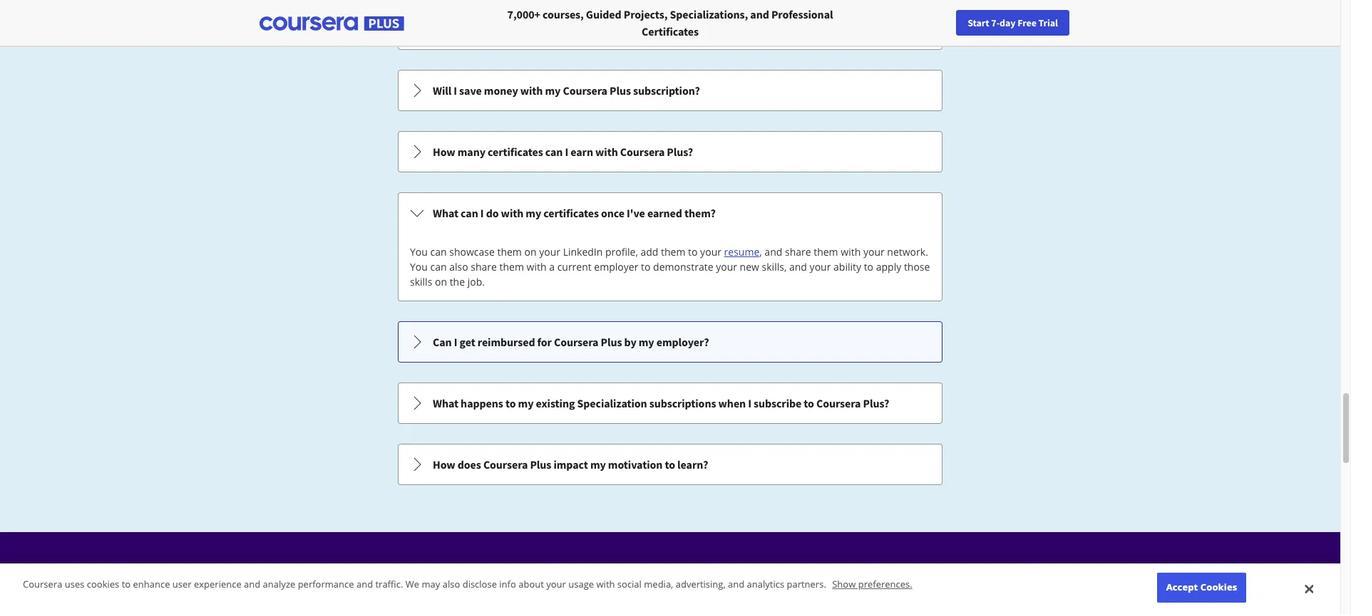 Task type: locate. For each thing, give the bounding box(es) containing it.
to down add
[[641, 260, 651, 274]]

resume link
[[724, 245, 760, 259]]

2 vertical spatial plus
[[530, 458, 552, 472]]

specializations,
[[670, 7, 748, 21]]

0 horizontal spatial plus?
[[667, 145, 693, 159]]

2 you from the top
[[410, 260, 428, 274]]

0 vertical spatial certificates
[[488, 145, 543, 159]]

can
[[545, 145, 563, 159], [461, 206, 478, 220], [430, 245, 447, 259], [430, 260, 447, 274]]

plus left subscription?
[[610, 83, 631, 98]]

will i save money with my coursera plus subscription? button
[[399, 71, 942, 111]]

what for what can i do with my certificates once i've earned them?
[[433, 206, 459, 220]]

subscriptions
[[650, 397, 716, 411]]

0 vertical spatial you
[[410, 245, 428, 259]]

None search field
[[196, 9, 539, 37]]

0 vertical spatial plus
[[610, 83, 631, 98]]

those
[[904, 260, 930, 274]]

trial
[[1039, 16, 1059, 29]]

also right may
[[443, 579, 460, 592]]

your down resume
[[716, 260, 738, 274]]

my right by
[[639, 335, 655, 350]]

0 horizontal spatial coursera plus image
[[260, 16, 404, 31]]

i left do
[[481, 206, 484, 220]]

guided
[[586, 7, 622, 21]]

apply
[[876, 260, 902, 274]]

plus left impact
[[530, 458, 552, 472]]

with right money
[[520, 83, 543, 98]]

info
[[500, 579, 516, 592]]

0 horizontal spatial certificates
[[488, 145, 543, 159]]

my for certificates
[[526, 206, 542, 220]]

coursera up earn
[[563, 83, 608, 98]]

1 vertical spatial plus
[[601, 335, 622, 350]]

with left social on the bottom
[[597, 579, 615, 592]]

social
[[618, 579, 642, 592]]

coursera right for at left bottom
[[554, 335, 599, 350]]

coursera plus image
[[260, 16, 404, 31], [570, 578, 771, 598]]

certificates inside dropdown button
[[488, 145, 543, 159]]

accept
[[1167, 582, 1199, 594]]

0 vertical spatial also
[[450, 260, 468, 274]]

i right will
[[454, 83, 457, 98]]

1 vertical spatial on
[[435, 275, 447, 289]]

resume
[[724, 245, 760, 259]]

how left does
[[433, 458, 456, 472]]

my right impact
[[591, 458, 606, 472]]

you
[[410, 245, 428, 259], [410, 260, 428, 274]]

motivation
[[608, 458, 663, 472]]

1 horizontal spatial certificates
[[544, 206, 599, 220]]

what happens to my existing specialization subscriptions when i subscribe to coursera plus? button
[[399, 384, 942, 424]]

will
[[433, 83, 452, 98]]

performance
[[298, 579, 354, 592]]

what can i do with my certificates once i've earned them?
[[433, 206, 716, 220]]

once
[[601, 206, 625, 220]]

can inside "dropdown button"
[[461, 206, 478, 220]]

my inside can i get reimbursed for coursera plus by my employer? dropdown button
[[639, 335, 655, 350]]

how inside dropdown button
[[433, 458, 456, 472]]

coursera
[[563, 83, 608, 98], [620, 145, 665, 159], [554, 335, 599, 350], [817, 397, 861, 411], [484, 458, 528, 472], [23, 579, 62, 592]]

enhance
[[133, 579, 170, 592]]

certificates inside "dropdown button"
[[544, 206, 599, 220]]

your
[[539, 245, 561, 259], [701, 245, 722, 259], [864, 245, 885, 259], [716, 260, 738, 274], [810, 260, 831, 274], [547, 579, 566, 592]]

how for how does coursera plus impact my motivation to learn?
[[433, 458, 456, 472]]

1 vertical spatial you
[[410, 260, 428, 274]]

cookies
[[87, 579, 119, 592]]

to
[[688, 245, 698, 259], [641, 260, 651, 274], [864, 260, 874, 274], [506, 397, 516, 411], [804, 397, 814, 411], [665, 458, 675, 472], [122, 579, 131, 592]]

my right money
[[545, 83, 561, 98]]

how does coursera plus impact my motivation to learn?
[[433, 458, 708, 472]]

1 vertical spatial how
[[433, 458, 456, 472]]

accept cookies
[[1167, 582, 1238, 594]]

coursera right earn
[[620, 145, 665, 159]]

1 vertical spatial certificates
[[544, 206, 599, 220]]

share up skills,
[[785, 245, 811, 259]]

0 vertical spatial how
[[433, 145, 456, 159]]

2 what from the top
[[433, 397, 459, 411]]

coursera right subscribe
[[817, 397, 861, 411]]

your left ability
[[810, 260, 831, 274]]

reimbursed
[[478, 335, 535, 350]]

them?
[[685, 206, 716, 220]]

with right earn
[[596, 145, 618, 159]]

to left learn?
[[665, 458, 675, 472]]

0 vertical spatial plus?
[[667, 145, 693, 159]]

employer?
[[657, 335, 709, 350]]

1 vertical spatial plus?
[[863, 397, 890, 411]]

can i get reimbursed for coursera plus by my employer? button
[[399, 322, 942, 362]]

0 vertical spatial what
[[433, 206, 459, 220]]

how for how many certificates can i earn with coursera plus?
[[433, 145, 456, 159]]

with inside "dropdown button"
[[501, 206, 524, 220]]

0 vertical spatial share
[[785, 245, 811, 259]]

about
[[519, 579, 544, 592]]

your up apply on the top right of page
[[864, 245, 885, 259]]

what left happens
[[433, 397, 459, 411]]

plus
[[610, 83, 631, 98], [601, 335, 622, 350], [530, 458, 552, 472]]

coursera uses cookies to enhance user experience and analyze performance and traffic. we may also disclose info about your usage with social media, advertising, and analytics partners. show preferences.
[[23, 579, 913, 592]]

can up the skills
[[430, 260, 447, 274]]

0 vertical spatial coursera plus image
[[260, 16, 404, 31]]

job.
[[468, 275, 485, 289]]

to up demonstrate
[[688, 245, 698, 259]]

certificates up linkedin
[[544, 206, 599, 220]]

1 horizontal spatial on
[[525, 245, 537, 259]]

cookies
[[1201, 582, 1238, 594]]

start
[[968, 16, 990, 29]]

courses,
[[543, 7, 584, 21]]

can i get reimbursed for coursera plus by my employer?
[[433, 335, 709, 350]]

certificates
[[488, 145, 543, 159], [544, 206, 599, 220]]

profile,
[[606, 245, 638, 259]]

0 horizontal spatial on
[[435, 275, 447, 289]]

my right do
[[526, 206, 542, 220]]

0 vertical spatial on
[[525, 245, 537, 259]]

my
[[545, 83, 561, 98], [526, 206, 542, 220], [639, 335, 655, 350], [518, 397, 534, 411], [591, 458, 606, 472]]

on
[[525, 245, 537, 259], [435, 275, 447, 289]]

do
[[486, 206, 499, 220]]

coursera right does
[[484, 458, 528, 472]]

my inside how does coursera plus impact my motivation to learn? dropdown button
[[591, 458, 606, 472]]

1 vertical spatial what
[[433, 397, 459, 411]]

how many certificates can i earn with coursera plus?
[[433, 145, 693, 159]]

advertising,
[[676, 579, 726, 592]]

i
[[454, 83, 457, 98], [565, 145, 569, 159], [481, 206, 484, 220], [454, 335, 458, 350], [748, 397, 752, 411]]

the
[[450, 275, 465, 289]]

them
[[497, 245, 522, 259], [661, 245, 686, 259], [814, 245, 839, 259], [500, 260, 524, 274]]

how left many
[[433, 145, 456, 159]]

what left do
[[433, 206, 459, 220]]

i've
[[627, 206, 645, 220]]

1 horizontal spatial share
[[785, 245, 811, 259]]

1 vertical spatial coursera plus image
[[570, 578, 771, 598]]

and
[[751, 7, 769, 21], [765, 245, 783, 259], [790, 260, 807, 274], [244, 579, 261, 592], [357, 579, 373, 592], [728, 579, 745, 592]]

disclose
[[463, 579, 497, 592]]

them left "a"
[[500, 260, 524, 274]]

partners.
[[787, 579, 827, 592]]

plus left by
[[601, 335, 622, 350]]

can inside , and share them with your network. you can also share them with a current employer to demonstrate your new skills, and your ability to apply those skills on the job.
[[430, 260, 447, 274]]

may
[[422, 579, 440, 592]]

and right ,
[[765, 245, 783, 259]]

with inside dropdown button
[[596, 145, 618, 159]]

to right happens
[[506, 397, 516, 411]]

what inside "dropdown button"
[[433, 206, 459, 220]]

user
[[172, 579, 192, 592]]

on inside , and share them with your network. you can also share them with a current employer to demonstrate your new skills, and your ability to apply those skills on the job.
[[435, 275, 447, 289]]

on left linkedin
[[525, 245, 537, 259]]

experience
[[194, 579, 242, 592]]

with right do
[[501, 206, 524, 220]]

how inside dropdown button
[[433, 145, 456, 159]]

also up the
[[450, 260, 468, 274]]

subscribe
[[754, 397, 802, 411]]

with
[[520, 83, 543, 98], [596, 145, 618, 159], [501, 206, 524, 220], [841, 245, 861, 259], [527, 260, 547, 274], [597, 579, 615, 592]]

on left the
[[435, 275, 447, 289]]

my inside will i save money with my coursera plus subscription? dropdown button
[[545, 83, 561, 98]]

them right showcase
[[497, 245, 522, 259]]

new
[[740, 260, 760, 274]]

coursera inside how does coursera plus impact my motivation to learn? dropdown button
[[484, 458, 528, 472]]

save
[[459, 83, 482, 98]]

list
[[397, 0, 944, 487]]

day
[[1000, 16, 1016, 29]]

1 how from the top
[[433, 145, 456, 159]]

and left the professional
[[751, 7, 769, 21]]

and left analyze
[[244, 579, 261, 592]]

2 how from the top
[[433, 458, 456, 472]]

media,
[[644, 579, 674, 592]]

with up ability
[[841, 245, 861, 259]]

1 what from the top
[[433, 206, 459, 220]]

what
[[433, 206, 459, 220], [433, 397, 459, 411]]

traffic.
[[376, 579, 403, 592]]

my left existing
[[518, 397, 534, 411]]

1 vertical spatial also
[[443, 579, 460, 592]]

money
[[484, 83, 518, 98]]

i left get
[[454, 335, 458, 350]]

can left do
[[461, 206, 478, 220]]

earned
[[648, 206, 682, 220]]

analytics
[[747, 579, 785, 592]]

my inside what can i do with my certificates once i've earned them? "dropdown button"
[[526, 206, 542, 220]]

what inside dropdown button
[[433, 397, 459, 411]]

certificates right many
[[488, 145, 543, 159]]

how
[[433, 145, 456, 159], [433, 458, 456, 472]]

and inside 7,000+ courses, guided projects, specializations, and professional certificates
[[751, 7, 769, 21]]

share up "job."
[[471, 260, 497, 274]]

1 horizontal spatial plus?
[[863, 397, 890, 411]]

add
[[641, 245, 659, 259]]

can left earn
[[545, 145, 563, 159]]

7,000+
[[508, 7, 541, 21]]

1 vertical spatial share
[[471, 260, 497, 274]]

happens
[[461, 397, 503, 411]]



Task type: vqa. For each thing, say whether or not it's contained in the screenshot.
'I' within THE WILL I SAVE MONEY WITH MY COURSERA PLUS SUBSCRIPTION? dropdown button
yes



Task type: describe. For each thing, give the bounding box(es) containing it.
coursera inside how many certificates can i earn with coursera plus? dropdown button
[[620, 145, 665, 159]]

network.
[[888, 245, 929, 259]]

linkedin
[[563, 245, 603, 259]]

0 horizontal spatial share
[[471, 260, 497, 274]]

employer
[[594, 260, 639, 274]]

coursera inside 'what happens to my existing specialization subscriptions when i subscribe to coursera plus?' dropdown button
[[817, 397, 861, 411]]

to right cookies
[[122, 579, 131, 592]]

start 7-day free trial
[[968, 16, 1059, 29]]

coursera inside will i save money with my coursera plus subscription? dropdown button
[[563, 83, 608, 98]]

show preferences. link
[[833, 579, 913, 592]]

i inside "dropdown button"
[[481, 206, 484, 220]]

will i save money with my coursera plus subscription?
[[433, 83, 700, 98]]

,
[[760, 245, 762, 259]]

preferences.
[[859, 579, 913, 592]]

subscription?
[[633, 83, 700, 98]]

analyze
[[263, 579, 296, 592]]

them up demonstrate
[[661, 245, 686, 259]]

plus? inside dropdown button
[[863, 397, 890, 411]]

what happens to my existing specialization subscriptions when i subscribe to coursera plus?
[[433, 397, 890, 411]]

we
[[406, 579, 419, 592]]

them up ability
[[814, 245, 839, 259]]

my inside 'what happens to my existing specialization subscriptions when i subscribe to coursera plus?' dropdown button
[[518, 397, 534, 411]]

and left traffic.
[[357, 579, 373, 592]]

certificates
[[642, 24, 699, 39]]

with left "a"
[[527, 260, 547, 274]]

when
[[719, 397, 746, 411]]

can
[[433, 335, 452, 350]]

your up "a"
[[539, 245, 561, 259]]

i right when
[[748, 397, 752, 411]]

does
[[458, 458, 481, 472]]

my for motivation
[[591, 458, 606, 472]]

for
[[538, 335, 552, 350]]

skills,
[[762, 260, 787, 274]]

and right skills,
[[790, 260, 807, 274]]

showcase
[[450, 245, 495, 259]]

7-
[[992, 16, 1000, 29]]

your right about
[[547, 579, 566, 592]]

7,000+ courses, guided projects, specializations, and professional certificates
[[508, 7, 833, 39]]

with inside dropdown button
[[520, 83, 543, 98]]

1 horizontal spatial coursera plus image
[[570, 578, 771, 598]]

1 you from the top
[[410, 245, 428, 259]]

my for coursera
[[545, 83, 561, 98]]

demonstrate
[[653, 260, 714, 274]]

by
[[624, 335, 637, 350]]

coursera left the uses
[[23, 579, 62, 592]]

many
[[458, 145, 486, 159]]

list containing will i save money with my coursera plus subscription?
[[397, 0, 944, 487]]

to right subscribe
[[804, 397, 814, 411]]

you can showcase them on your linkedin profile, add them to your resume
[[410, 245, 760, 259]]

get
[[460, 335, 476, 350]]

accept cookies button
[[1158, 574, 1247, 603]]

how does coursera plus impact my motivation to learn? button
[[399, 445, 942, 485]]

a
[[549, 260, 555, 274]]

, and share them with your network. you can also share them with a current employer to demonstrate your new skills, and your ability to apply those skills on the job.
[[410, 245, 930, 289]]

professional
[[772, 7, 833, 21]]

to left apply on the top right of page
[[864, 260, 874, 274]]

and left analytics
[[728, 579, 745, 592]]

plus inside dropdown button
[[601, 335, 622, 350]]

projects,
[[624, 7, 668, 21]]

what can i do with my certificates once i've earned them? button
[[399, 193, 942, 233]]

can left showcase
[[430, 245, 447, 259]]

i left earn
[[565, 145, 569, 159]]

skills
[[410, 275, 432, 289]]

also inside , and share them with your network. you can also share them with a current employer to demonstrate your new skills, and your ability to apply those skills on the job.
[[450, 260, 468, 274]]

ability
[[834, 260, 862, 274]]

impact
[[554, 458, 588, 472]]

existing
[[536, 397, 575, 411]]

what for what happens to my existing specialization subscriptions when i subscribe to coursera plus?
[[433, 397, 459, 411]]

learn?
[[678, 458, 708, 472]]

how many certificates can i earn with coursera plus? button
[[399, 132, 942, 172]]

show
[[833, 579, 856, 592]]

your left resume link
[[701, 245, 722, 259]]

plus? inside dropdown button
[[667, 145, 693, 159]]

usage
[[569, 579, 594, 592]]

you inside , and share them with your network. you can also share them with a current employer to demonstrate your new skills, and your ability to apply those skills on the job.
[[410, 260, 428, 274]]

coursera inside can i get reimbursed for coursera plus by my employer? dropdown button
[[554, 335, 599, 350]]

uses
[[65, 579, 84, 592]]

current
[[558, 260, 592, 274]]

can inside dropdown button
[[545, 145, 563, 159]]

earn
[[571, 145, 593, 159]]

start 7-day free trial button
[[957, 10, 1070, 36]]

free
[[1018, 16, 1037, 29]]

specialization
[[577, 397, 647, 411]]



